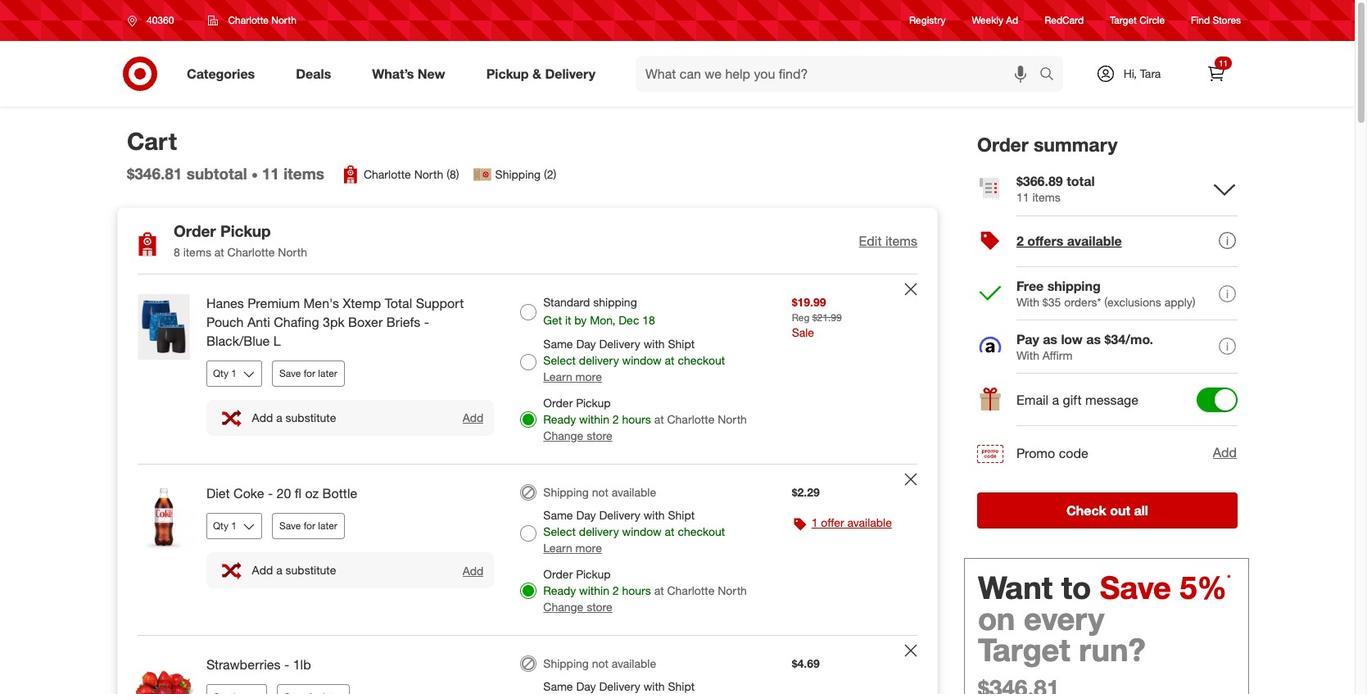 Task type: vqa. For each thing, say whether or not it's contained in the screenshot.
the Playing Time: 15 Minutes or More
no



Task type: locate. For each thing, give the bounding box(es) containing it.
1 vertical spatial change store button
[[544, 599, 613, 615]]

11 down $366.89
[[1017, 190, 1030, 204]]

save for later
[[279, 367, 337, 379], [279, 519, 337, 532]]

0 vertical spatial ready
[[544, 412, 576, 426]]

save for later down oz
[[279, 519, 337, 532]]

as up affirm
[[1043, 331, 1058, 347]]

2 learn more button from the top
[[544, 540, 602, 556]]

north
[[271, 14, 297, 26], [414, 167, 444, 181], [278, 245, 307, 259], [718, 412, 747, 426], [718, 583, 747, 597]]

select for hanes premium men's xtemp total support pouch anti chafing 3pk boxer briefs - black/blue l
[[544, 353, 576, 367]]

3 same from the top
[[544, 679, 573, 693]]

0 vertical spatial for
[[304, 367, 315, 379]]

1 change store button from the top
[[544, 428, 613, 444]]

later down 3pk on the top of page
[[318, 367, 337, 379]]

shipping for strawberries - 1lb
[[544, 656, 589, 670]]

0 vertical spatial checkout
[[678, 353, 725, 367]]

2 save for later from the top
[[279, 519, 337, 532]]

with down "pay" at the right of the page
[[1017, 348, 1040, 362]]

day for diet coke - 20 fl oz bottle
[[576, 508, 596, 522]]

What can we help you find? suggestions appear below search field
[[636, 56, 1044, 92]]

2 vertical spatial -
[[284, 656, 289, 673]]

registry link
[[910, 13, 946, 28]]

1 with from the top
[[644, 337, 665, 351]]

0 vertical spatial save for later button
[[272, 360, 345, 386]]

2 more from the top
[[576, 541, 602, 555]]

affirm image
[[978, 334, 1004, 360]]

2 select from the top
[[544, 524, 576, 538]]

11 inside $366.89 total 11 items
[[1017, 190, 1030, 204]]

every
[[1024, 600, 1105, 637]]

1 ready from the top
[[544, 412, 576, 426]]

2 offers available button
[[978, 215, 1238, 268]]

- left 20
[[268, 485, 273, 501]]

$366.89 total 11 items
[[1017, 173, 1095, 204]]

2
[[1017, 233, 1024, 249], [613, 412, 619, 426], [613, 583, 619, 597]]

learn for diet coke - 20 fl oz bottle
[[544, 541, 573, 555]]

shipping up orders*
[[1048, 278, 1101, 294]]

later for xtemp
[[318, 367, 337, 379]]

- inside "link"
[[268, 485, 273, 501]]

delivery for hanes premium men's xtemp total support pouch anti chafing 3pk boxer briefs - black/blue l
[[579, 353, 619, 367]]

1 same day delivery with shipt select delivery window at checkout learn more from the top
[[544, 337, 725, 383]]

cart item ready to fulfill group containing hanes premium men's xtemp total support pouch anti chafing 3pk boxer briefs - black/blue l
[[118, 275, 937, 464]]

1 horizontal spatial as
[[1087, 331, 1101, 347]]

1 vertical spatial more
[[576, 541, 602, 555]]

check out all
[[1067, 502, 1149, 518]]

find stores
[[1191, 14, 1241, 27]]

0 horizontal spatial 11
[[262, 164, 279, 183]]

0 vertical spatial learn
[[544, 369, 573, 383]]

shipping
[[495, 167, 541, 181], [544, 485, 589, 499], [544, 656, 589, 670]]

0 vertical spatial not
[[592, 485, 609, 499]]

change
[[544, 428, 584, 442], [544, 600, 584, 614]]

0 vertical spatial save
[[279, 367, 301, 379]]

1 vertical spatial save for later button
[[272, 513, 345, 539]]

store
[[587, 428, 613, 442], [587, 600, 613, 614]]

2 hours from the top
[[622, 583, 651, 597]]

18
[[643, 313, 655, 327]]

0 vertical spatial shipt
[[668, 337, 695, 351]]

shipping not available for diet coke - 20 fl oz bottle
[[544, 485, 656, 499]]

2 window from the top
[[622, 524, 662, 538]]

target down want
[[978, 631, 1071, 668]]

0 vertical spatial add button
[[462, 410, 485, 426]]

2 inside button
[[1017, 233, 1024, 249]]

2 vertical spatial 11
[[1017, 190, 1030, 204]]

1 within from the top
[[579, 412, 610, 426]]

save down the l
[[279, 367, 301, 379]]

shipping inside standard shipping get it by mon, dec 18
[[593, 295, 637, 309]]

2 vertical spatial a
[[276, 563, 282, 577]]

1 vertical spatial change
[[544, 600, 584, 614]]

1 vertical spatial window
[[622, 524, 662, 538]]

8
[[174, 245, 180, 259]]

0 vertical spatial window
[[622, 353, 662, 367]]

save for later button down the l
[[272, 360, 345, 386]]

0 horizontal spatial shipping
[[593, 295, 637, 309]]

11 down stores
[[1219, 58, 1228, 68]]

2 shipt from the top
[[668, 508, 695, 522]]

1 later from the top
[[318, 367, 337, 379]]

with
[[1017, 295, 1040, 309], [1017, 348, 1040, 362]]

2 vertical spatial shipt
[[668, 679, 695, 693]]

0 vertical spatial hours
[[622, 412, 651, 426]]

2 store from the top
[[587, 600, 613, 614]]

list containing charlotte north (8)
[[341, 165, 557, 185]]

0 vertical spatial with
[[644, 337, 665, 351]]

1 vertical spatial save for later
[[279, 519, 337, 532]]

1 vertical spatial with
[[644, 508, 665, 522]]

save for later button down oz
[[272, 513, 345, 539]]

same day delivery with shipt select delivery window at checkout learn more for hanes premium men's xtemp total support pouch anti chafing 3pk boxer briefs - black/blue l
[[544, 337, 725, 383]]

hi, tara
[[1124, 66, 1161, 80]]

store for hanes premium men's xtemp total support pouch anti chafing 3pk boxer briefs - black/blue l
[[587, 428, 613, 442]]

1 vertical spatial within
[[579, 583, 610, 597]]

1 hours from the top
[[622, 412, 651, 426]]

hours
[[622, 412, 651, 426], [622, 583, 651, 597]]

1 vertical spatial for
[[304, 519, 315, 532]]

1 vertical spatial save
[[279, 519, 301, 532]]

1 vertical spatial 2
[[613, 412, 619, 426]]

within right store pickup option
[[579, 412, 610, 426]]

a for hanes premium men's xtemp total support pouch anti chafing 3pk boxer briefs - black/blue l
[[276, 410, 282, 424]]

delivery
[[545, 65, 596, 82], [599, 337, 641, 351], [599, 508, 641, 522], [599, 679, 641, 693]]

code
[[1059, 445, 1089, 461]]

1 vertical spatial shipping not available
[[544, 656, 656, 670]]

2 vertical spatial 2
[[613, 583, 619, 597]]

1 vertical spatial cart item ready to fulfill group
[[118, 464, 937, 635]]

1 vertical spatial learn more button
[[544, 540, 602, 556]]

mon,
[[590, 313, 616, 327]]

1 learn more button from the top
[[544, 369, 602, 385]]

1 add a substitute from the top
[[252, 410, 336, 424]]

$34/mo.
[[1105, 331, 1154, 347]]

1 order pickup ready within 2 hours at charlotte north change store from the top
[[544, 396, 747, 442]]

Store pickup radio
[[521, 582, 537, 599]]

shipping up mon,
[[593, 295, 637, 309]]

2 vertical spatial day
[[576, 679, 596, 693]]

with inside free shipping with $35 orders* (exclusions apply)
[[1017, 295, 1040, 309]]

1 vertical spatial checkout
[[678, 524, 725, 538]]

2 horizontal spatial -
[[424, 314, 429, 330]]

2 vertical spatial with
[[644, 679, 665, 693]]

1 vertical spatial a
[[276, 410, 282, 424]]

within right store pickup radio
[[579, 583, 610, 597]]

0 vertical spatial substitute
[[286, 410, 336, 424]]

1 vertical spatial day
[[576, 508, 596, 522]]

standard shipping get it by mon, dec 18
[[544, 295, 655, 327]]

cart item ready to fulfill group containing strawberries - 1lb
[[118, 636, 937, 694]]

for down chafing
[[304, 367, 315, 379]]

within
[[579, 412, 610, 426], [579, 583, 610, 597]]

0 vertical spatial within
[[579, 412, 610, 426]]

2 not from the top
[[592, 656, 609, 670]]

3 day from the top
[[576, 679, 596, 693]]

1 vertical spatial same day delivery with shipt select delivery window at checkout learn more
[[544, 508, 725, 555]]

0 vertical spatial -
[[424, 314, 429, 330]]

(8)
[[447, 167, 459, 181]]

-
[[424, 314, 429, 330], [268, 485, 273, 501], [284, 656, 289, 673]]

1 horizontal spatial shipping
[[1048, 278, 1101, 294]]

3 with from the top
[[644, 679, 665, 693]]

1 vertical spatial same
[[544, 508, 573, 522]]

2 change store button from the top
[[544, 599, 613, 615]]

substitute for bottle
[[286, 563, 336, 577]]

boxer
[[348, 314, 383, 330]]

0 vertical spatial select
[[544, 353, 576, 367]]

1 horizontal spatial target
[[1110, 14, 1137, 27]]

0 vertical spatial cart item ready to fulfill group
[[118, 275, 937, 464]]

$4.69
[[792, 656, 820, 670]]

0 vertical spatial later
[[318, 367, 337, 379]]

as
[[1043, 331, 1058, 347], [1087, 331, 1101, 347]]

diet
[[206, 485, 230, 501]]

1 change from the top
[[544, 428, 584, 442]]

1 vertical spatial learn
[[544, 541, 573, 555]]

0 horizontal spatial -
[[268, 485, 273, 501]]

a down diet coke - 20 fl oz bottle
[[276, 563, 282, 577]]

1 with from the top
[[1017, 295, 1040, 309]]

2 order pickup ready within 2 hours at charlotte north change store from the top
[[544, 567, 747, 614]]

for for -
[[304, 519, 315, 532]]

2 same from the top
[[544, 508, 573, 522]]

0 vertical spatial save for later
[[279, 367, 337, 379]]

2 checkout from the top
[[678, 524, 725, 538]]

select
[[544, 353, 576, 367], [544, 524, 576, 538]]

1 offer available
[[812, 515, 892, 529]]

later
[[318, 367, 337, 379], [318, 519, 337, 532]]

change store button right store pickup option
[[544, 428, 613, 444]]

shipt for diet coke - 20 fl oz bottle
[[668, 508, 695, 522]]

as right the low
[[1087, 331, 1101, 347]]

charlotte inside order pickup 8 items at charlotte north
[[227, 245, 275, 259]]

1 vertical spatial -
[[268, 485, 273, 501]]

1 horizontal spatial 11
[[1017, 190, 1030, 204]]

with inside pay as low as $34/mo. with affirm
[[1017, 348, 1040, 362]]

a up diet coke - 20 fl oz bottle
[[276, 410, 282, 424]]

0 vertical spatial more
[[576, 369, 602, 383]]

promo
[[1017, 445, 1056, 461]]

1 vertical spatial substitute
[[286, 563, 336, 577]]

1 vertical spatial shipping
[[593, 295, 637, 309]]

day for hanes premium men's xtemp total support pouch anti chafing 3pk boxer briefs - black/blue l
[[576, 337, 596, 351]]

a for diet coke - 20 fl oz bottle
[[276, 563, 282, 577]]

- down support
[[424, 314, 429, 330]]

1 shipping not available from the top
[[544, 485, 656, 499]]

with down free
[[1017, 295, 1040, 309]]

11
[[1219, 58, 1228, 68], [262, 164, 279, 183], [1017, 190, 1030, 204]]

save for later button
[[272, 360, 345, 386], [272, 513, 345, 539]]

order pickup ready within 2 hours at charlotte north change store
[[544, 396, 747, 442], [544, 567, 747, 614]]

1 vertical spatial 11
[[262, 164, 279, 183]]

1 select from the top
[[544, 353, 576, 367]]

search
[[1032, 67, 1072, 83]]

hi,
[[1124, 66, 1137, 80]]

learn
[[544, 369, 573, 383], [544, 541, 573, 555]]

$2.29
[[792, 485, 820, 499]]

pickup inside order pickup 8 items at charlotte north
[[220, 222, 271, 240]]

0 vertical spatial order pickup ready within 2 hours at charlotte north change store
[[544, 396, 747, 442]]

1 more from the top
[[576, 369, 602, 383]]

shipping inside free shipping with $35 orders* (exclusions apply)
[[1048, 278, 1101, 294]]

order pickup ready within 2 hours at charlotte north change store for diet coke - 20 fl oz bottle
[[544, 567, 747, 614]]

1 substitute from the top
[[286, 410, 336, 424]]

1 vertical spatial later
[[318, 519, 337, 532]]

2 learn from the top
[[544, 541, 573, 555]]

items inside order pickup 8 items at charlotte north
[[183, 245, 211, 259]]

1 vertical spatial select
[[544, 524, 576, 538]]

add button for hanes premium men's xtemp total support pouch anti chafing 3pk boxer briefs - black/blue l
[[462, 410, 485, 426]]

list
[[341, 165, 557, 185]]

1 vertical spatial not
[[592, 656, 609, 670]]

save for -
[[279, 519, 301, 532]]

1 shipt from the top
[[668, 337, 695, 351]]

0 vertical spatial add a substitute
[[252, 410, 336, 424]]

shipping not available
[[544, 485, 656, 499], [544, 656, 656, 670]]

oz
[[305, 485, 319, 501]]

checkout for diet coke - 20 fl oz bottle
[[678, 524, 725, 538]]

0 vertical spatial store
[[587, 428, 613, 442]]

2 save for later button from the top
[[272, 513, 345, 539]]

total
[[1067, 173, 1095, 189]]

0 vertical spatial shipping
[[1048, 278, 1101, 294]]

save for later for men's
[[279, 367, 337, 379]]

to
[[1062, 568, 1092, 606]]

2 add a substitute from the top
[[252, 563, 336, 577]]

dec
[[619, 313, 639, 327]]

same
[[544, 337, 573, 351], [544, 508, 573, 522], [544, 679, 573, 693]]

1 day from the top
[[576, 337, 596, 351]]

later down bottle
[[318, 519, 337, 532]]

2 vertical spatial same
[[544, 679, 573, 693]]

shipping
[[1048, 278, 1101, 294], [593, 295, 637, 309]]

0 vertical spatial shipping
[[495, 167, 541, 181]]

add a substitute up 'fl'
[[252, 410, 336, 424]]

2 day from the top
[[576, 508, 596, 522]]

1 vertical spatial target
[[978, 631, 1071, 668]]

with
[[644, 337, 665, 351], [644, 508, 665, 522], [644, 679, 665, 693]]

1 vertical spatial ready
[[544, 583, 576, 597]]

1 window from the top
[[622, 353, 662, 367]]

select for diet coke - 20 fl oz bottle
[[544, 524, 576, 538]]

circle
[[1140, 14, 1165, 27]]

1 save for later button from the top
[[272, 360, 345, 386]]

1 vertical spatial shipt
[[668, 508, 695, 522]]

2 later from the top
[[318, 519, 337, 532]]

target inside on every target run?
[[978, 631, 1071, 668]]

1 vertical spatial hours
[[622, 583, 651, 597]]

(2)
[[544, 167, 557, 181]]

0 vertical spatial same
[[544, 337, 573, 351]]

0 vertical spatial learn more button
[[544, 369, 602, 385]]

2 vertical spatial add button
[[462, 563, 485, 578]]

learn more button for hanes premium men's xtemp total support pouch anti chafing 3pk boxer briefs - black/blue l
[[544, 369, 602, 385]]

11 for 11
[[1219, 58, 1228, 68]]

target left circle
[[1110, 14, 1137, 27]]

cart item ready to fulfill group
[[118, 275, 937, 464], [118, 464, 937, 635], [118, 636, 937, 694]]

1 vertical spatial order pickup ready within 2 hours at charlotte north change store
[[544, 567, 747, 614]]

affirm image
[[980, 336, 1002, 352]]

1 delivery from the top
[[579, 353, 619, 367]]

save for later down the l
[[279, 367, 337, 379]]

2 cart item ready to fulfill group from the top
[[118, 464, 937, 635]]

0 vertical spatial same day delivery with shipt select delivery window at checkout learn more
[[544, 337, 725, 383]]

2 with from the top
[[1017, 348, 1040, 362]]

gift
[[1063, 392, 1082, 408]]

1 vertical spatial shipping
[[544, 485, 589, 499]]

1 vertical spatial store
[[587, 600, 613, 614]]

0 vertical spatial target
[[1110, 14, 1137, 27]]

items inside $366.89 total 11 items
[[1033, 190, 1061, 204]]

window for diet coke - 20 fl oz bottle
[[622, 524, 662, 538]]

None radio
[[521, 484, 537, 501]]

shipping not available for strawberries - 1lb
[[544, 656, 656, 670]]

2 for from the top
[[304, 519, 315, 532]]

1 save for later from the top
[[279, 367, 337, 379]]

2 same day delivery with shipt select delivery window at checkout learn more from the top
[[544, 508, 725, 555]]

2 horizontal spatial 11
[[1219, 58, 1228, 68]]

substitute up oz
[[286, 410, 336, 424]]

order
[[978, 133, 1029, 156], [174, 222, 216, 240], [544, 396, 573, 410], [544, 567, 573, 581]]

ad
[[1006, 14, 1019, 27]]

hanes
[[206, 295, 244, 311]]

same day delivery with shipt select delivery window at checkout learn more for diet coke - 20 fl oz bottle
[[544, 508, 725, 555]]

0 vertical spatial with
[[1017, 295, 1040, 309]]

save right to
[[1100, 568, 1172, 606]]

for down oz
[[304, 519, 315, 532]]

1 same from the top
[[544, 337, 573, 351]]

save for later button for men's
[[272, 360, 345, 386]]

shipping inside list
[[495, 167, 541, 181]]

charlotte north
[[228, 14, 297, 26]]

None radio
[[521, 304, 537, 320], [521, 354, 537, 370], [521, 525, 537, 541], [521, 655, 537, 672], [521, 304, 537, 320], [521, 354, 537, 370], [521, 525, 537, 541], [521, 655, 537, 672]]

1 vertical spatial delivery
[[579, 524, 619, 538]]

2 change from the top
[[544, 600, 584, 614]]

3 cart item ready to fulfill group from the top
[[118, 636, 937, 694]]

0 vertical spatial change store button
[[544, 428, 613, 444]]

1 vertical spatial add button
[[1212, 443, 1238, 463]]

2 vertical spatial cart item ready to fulfill group
[[118, 636, 937, 694]]

more for diet coke - 20 fl oz bottle
[[576, 541, 602, 555]]

0 horizontal spatial as
[[1043, 331, 1058, 347]]

available
[[1067, 233, 1122, 249], [612, 485, 656, 499], [848, 515, 892, 529], [612, 656, 656, 670]]

charlotte inside dropdown button
[[228, 14, 269, 26]]

0 horizontal spatial target
[[978, 631, 1071, 668]]

1 for from the top
[[304, 367, 315, 379]]

2 vertical spatial shipping
[[544, 656, 589, 670]]

pouch
[[206, 314, 244, 330]]

search button
[[1032, 56, 1072, 95]]

not
[[592, 485, 609, 499], [592, 656, 609, 670]]

3 shipt from the top
[[668, 679, 695, 693]]

1 vertical spatial with
[[1017, 348, 1040, 362]]

1 not from the top
[[592, 485, 609, 499]]

same day delivery with shipt select delivery window at checkout learn more
[[544, 337, 725, 383], [544, 508, 725, 555]]

delivery for diet coke - 20 fl oz bottle
[[579, 524, 619, 538]]

2 ready from the top
[[544, 583, 576, 597]]

1 checkout from the top
[[678, 353, 725, 367]]

1 cart item ready to fulfill group from the top
[[118, 275, 937, 464]]

reg
[[792, 311, 810, 324]]

2 delivery from the top
[[579, 524, 619, 538]]

40360
[[147, 14, 174, 26]]

hours for diet coke - 20 fl oz bottle
[[622, 583, 651, 597]]

0 vertical spatial change
[[544, 428, 584, 442]]

2 within from the top
[[579, 583, 610, 597]]

0 vertical spatial day
[[576, 337, 596, 351]]

target inside target circle link
[[1110, 14, 1137, 27]]

2 substitute from the top
[[286, 563, 336, 577]]

- left 1lb
[[284, 656, 289, 673]]

diet coke - 20 fl oz bottle image
[[131, 484, 197, 550]]

pay as low as $34/mo. with affirm
[[1017, 331, 1154, 362]]

2 as from the left
[[1087, 331, 1101, 347]]

11 right subtotal
[[262, 164, 279, 183]]

0 vertical spatial shipping not available
[[544, 485, 656, 499]]

message
[[1086, 392, 1139, 408]]

change store button right store pickup radio
[[544, 599, 613, 615]]

0 vertical spatial 2
[[1017, 233, 1024, 249]]

sale
[[792, 326, 814, 339]]

not for diet coke - 20 fl oz bottle
[[592, 485, 609, 499]]

get
[[544, 313, 562, 327]]

0 vertical spatial delivery
[[579, 353, 619, 367]]

ready for diet coke - 20 fl oz bottle
[[544, 583, 576, 597]]

1 learn from the top
[[544, 369, 573, 383]]

strawberries - 1lb link
[[206, 655, 494, 674]]

ready right store pickup radio
[[544, 583, 576, 597]]

substitute down oz
[[286, 563, 336, 577]]

1 vertical spatial add a substitute
[[252, 563, 336, 577]]

a left gift
[[1053, 392, 1060, 408]]

1 store from the top
[[587, 428, 613, 442]]

save down 20
[[279, 519, 301, 532]]

ready right store pickup option
[[544, 412, 576, 426]]

2 shipping not available from the top
[[544, 656, 656, 670]]

2 with from the top
[[644, 508, 665, 522]]

shipping for standard shipping
[[593, 295, 637, 309]]

shipping for diet coke - 20 fl oz bottle
[[544, 485, 589, 499]]

shipping for free shipping
[[1048, 278, 1101, 294]]

low
[[1061, 331, 1083, 347]]

0 vertical spatial 11
[[1219, 58, 1228, 68]]

not for strawberries - 1lb
[[592, 656, 609, 670]]

add a substitute down 'fl'
[[252, 563, 336, 577]]



Task type: describe. For each thing, give the bounding box(es) containing it.
$346.81 subtotal
[[127, 164, 247, 183]]

save for later button for -
[[272, 513, 345, 539]]

1 as from the left
[[1043, 331, 1058, 347]]

0 vertical spatial a
[[1053, 392, 1060, 408]]

new
[[418, 65, 445, 82]]

diet coke - 20 fl oz bottle link
[[206, 484, 494, 503]]

order pickup 8 items at charlotte north
[[174, 222, 307, 259]]

want to save 5% *
[[978, 568, 1231, 606]]

- inside hanes premium men's xtemp total support pouch anti chafing 3pk boxer briefs - black/blue l
[[424, 314, 429, 330]]

strawberries
[[206, 656, 281, 673]]

free shipping with $35 orders* (exclusions apply)
[[1017, 278, 1196, 309]]

$21.99
[[813, 311, 842, 324]]

standard
[[544, 295, 590, 309]]

$35
[[1043, 295, 1061, 309]]

2 for hanes premium men's xtemp total support pouch anti chafing 3pk boxer briefs - black/blue l
[[613, 412, 619, 426]]

order summary
[[978, 133, 1118, 156]]

learn more button for diet coke - 20 fl oz bottle
[[544, 540, 602, 556]]

pickup & delivery link
[[473, 56, 616, 92]]

shipping (2)
[[495, 167, 557, 181]]

items inside dropdown button
[[886, 233, 918, 249]]

on
[[978, 600, 1016, 637]]

xtemp
[[343, 295, 381, 311]]

find stores link
[[1191, 13, 1241, 28]]

redcard link
[[1045, 13, 1084, 28]]

later for 20
[[318, 519, 337, 532]]

redcard
[[1045, 14, 1084, 27]]

summary
[[1034, 133, 1118, 156]]

categories link
[[173, 56, 275, 92]]

edit
[[859, 233, 882, 249]]

within for diet coke - 20 fl oz bottle
[[579, 583, 610, 597]]

total
[[385, 295, 412, 311]]

orders*
[[1065, 295, 1102, 309]]

change for diet coke - 20 fl oz bottle
[[544, 600, 584, 614]]

for for men's
[[304, 367, 315, 379]]

shipt for hanes premium men's xtemp total support pouch anti chafing 3pk boxer briefs - black/blue l
[[668, 337, 695, 351]]

change for hanes premium men's xtemp total support pouch anti chafing 3pk boxer briefs - black/blue l
[[544, 428, 584, 442]]

20
[[277, 485, 291, 501]]

all
[[1134, 502, 1149, 518]]

registry
[[910, 14, 946, 27]]

affirm
[[1043, 348, 1073, 362]]

ready for hanes premium men's xtemp total support pouch anti chafing 3pk boxer briefs - black/blue l
[[544, 412, 576, 426]]

what's new
[[372, 65, 445, 82]]

pickup & delivery
[[486, 65, 596, 82]]

2 for diet coke - 20 fl oz bottle
[[613, 583, 619, 597]]

11 for 11 items
[[262, 164, 279, 183]]

2 vertical spatial save
[[1100, 568, 1172, 606]]

stores
[[1213, 14, 1241, 27]]

order pickup ready within 2 hours at charlotte north change store for hanes premium men's xtemp total support pouch anti chafing 3pk boxer briefs - black/blue l
[[544, 396, 747, 442]]

out
[[1110, 502, 1131, 518]]

hanes premium men&#39;s xtemp total support pouch anti chafing 3pk boxer briefs - black/blue l image
[[131, 294, 197, 360]]

Store pickup radio
[[521, 411, 537, 428]]

email
[[1017, 392, 1049, 408]]

deals link
[[282, 56, 352, 92]]

at inside order pickup 8 items at charlotte north
[[215, 245, 224, 259]]

$19.99
[[792, 295, 826, 309]]

strawberries - 1lb
[[206, 656, 311, 673]]

email a gift message
[[1017, 392, 1139, 408]]

what's new link
[[358, 56, 466, 92]]

11 items
[[262, 164, 324, 183]]

find
[[1191, 14, 1210, 27]]

black/blue
[[206, 333, 270, 349]]

on every target run?
[[978, 600, 1146, 668]]

checkout for hanes premium men's xtemp total support pouch anti chafing 3pk boxer briefs - black/blue l
[[678, 353, 725, 367]]

2 offers available
[[1017, 233, 1122, 249]]

premium
[[248, 295, 300, 311]]

1lb
[[293, 656, 311, 673]]

coke
[[234, 485, 264, 501]]

add button for diet coke - 20 fl oz bottle
[[462, 563, 485, 578]]

north inside dropdown button
[[271, 14, 297, 26]]

(exclusions
[[1105, 295, 1162, 309]]

$366.89
[[1017, 173, 1063, 189]]

with for diet coke - 20 fl oz bottle
[[644, 508, 665, 522]]

cart item ready to fulfill group containing diet coke - 20 fl oz bottle
[[118, 464, 937, 635]]

support
[[416, 295, 464, 311]]

by
[[575, 313, 587, 327]]

north inside order pickup 8 items at charlotte north
[[278, 245, 307, 259]]

weekly
[[972, 14, 1004, 27]]

charlotte north button
[[198, 6, 307, 35]]

bottle
[[323, 485, 357, 501]]

hours for hanes premium men's xtemp total support pouch anti chafing 3pk boxer briefs - black/blue l
[[622, 412, 651, 426]]

5%
[[1180, 568, 1227, 606]]

learn for hanes premium men's xtemp total support pouch anti chafing 3pk boxer briefs - black/blue l
[[544, 369, 573, 383]]

weekly ad
[[972, 14, 1019, 27]]

tara
[[1140, 66, 1161, 80]]

target circle link
[[1110, 13, 1165, 28]]

same for hanes premium men's xtemp total support pouch anti chafing 3pk boxer briefs - black/blue l
[[544, 337, 573, 351]]

with for hanes premium men's xtemp total support pouch anti chafing 3pk boxer briefs - black/blue l
[[644, 337, 665, 351]]

pay
[[1017, 331, 1040, 347]]

same for diet coke - 20 fl oz bottle
[[544, 508, 573, 522]]

within for hanes premium men's xtemp total support pouch anti chafing 3pk boxer briefs - black/blue l
[[579, 412, 610, 426]]

order inside order pickup 8 items at charlotte north
[[174, 222, 216, 240]]

window for hanes premium men's xtemp total support pouch anti chafing 3pk boxer briefs - black/blue l
[[622, 353, 662, 367]]

target circle
[[1110, 14, 1165, 27]]

check
[[1067, 502, 1107, 518]]

charlotte north (8)
[[364, 167, 459, 181]]

&
[[533, 65, 542, 82]]

$346.81
[[127, 164, 182, 183]]

1 offer available button
[[812, 514, 892, 531]]

add a substitute for bottle
[[252, 563, 336, 577]]

edit items
[[859, 233, 918, 249]]

check out all button
[[978, 492, 1238, 528]]

substitute for pouch
[[286, 410, 336, 424]]

subtotal
[[187, 164, 247, 183]]

edit items button
[[859, 232, 918, 250]]

free
[[1017, 278, 1044, 294]]

change store button for diet coke - 20 fl oz bottle
[[544, 599, 613, 615]]

l
[[274, 333, 281, 349]]

store for diet coke - 20 fl oz bottle
[[587, 600, 613, 614]]

same day delivery with shipt
[[544, 679, 695, 693]]

change store button for hanes premium men's xtemp total support pouch anti chafing 3pk boxer briefs - black/blue l
[[544, 428, 613, 444]]

save for later for -
[[279, 519, 337, 532]]

hanes premium men's xtemp total support pouch anti chafing 3pk boxer briefs - black/blue l link
[[206, 294, 494, 350]]

strawberries - 1lb image
[[131, 655, 197, 694]]

11 link
[[1199, 56, 1235, 92]]

1 horizontal spatial -
[[284, 656, 289, 673]]

add a substitute for pouch
[[252, 410, 336, 424]]

charlotte inside list
[[364, 167, 411, 181]]

offers
[[1028, 233, 1064, 249]]

promo code
[[1017, 445, 1089, 461]]

more for hanes premium men's xtemp total support pouch anti chafing 3pk boxer briefs - black/blue l
[[576, 369, 602, 383]]

*
[[1227, 572, 1231, 584]]

40360 button
[[117, 6, 191, 35]]

save for men's
[[279, 367, 301, 379]]

offer
[[821, 515, 845, 529]]

$19.99 reg $21.99 sale
[[792, 295, 842, 339]]



